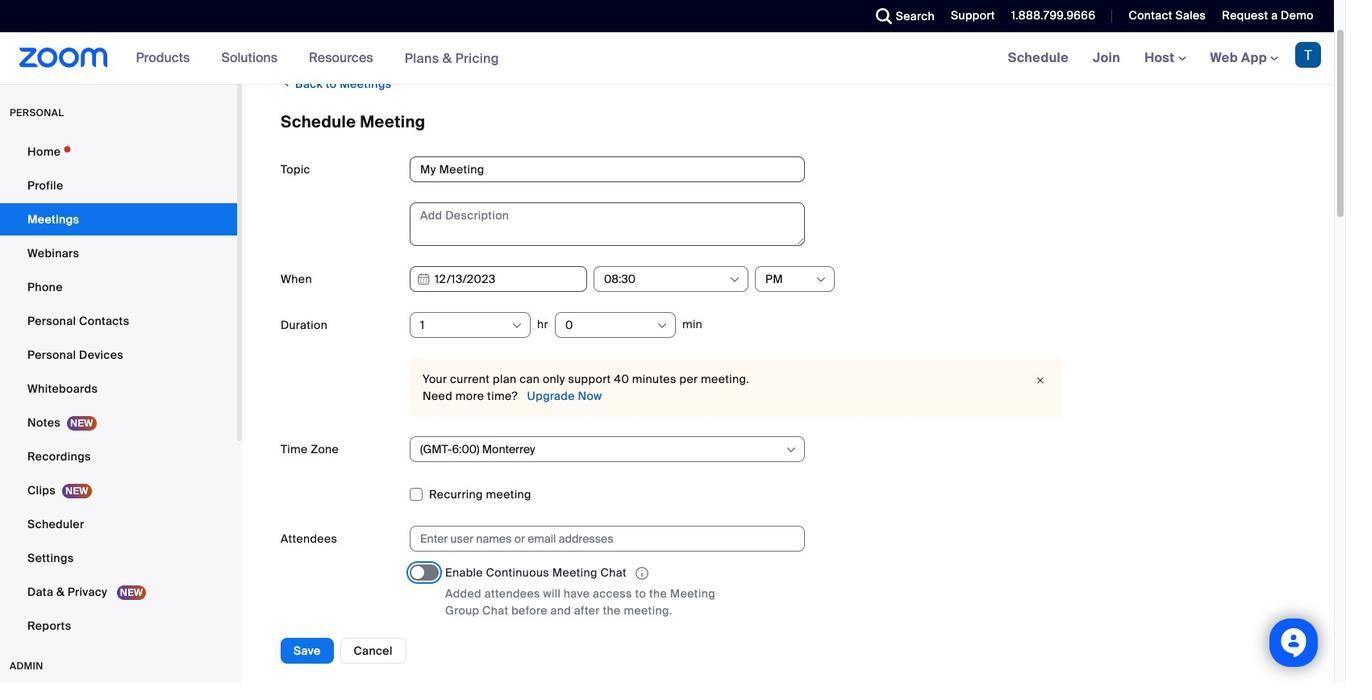 Task type: describe. For each thing, give the bounding box(es) containing it.
will
[[544, 587, 561, 601]]

webinars link
[[0, 237, 237, 270]]

plans & pricing
[[405, 50, 499, 67]]

current
[[450, 372, 490, 387]]

attendees
[[485, 587, 541, 601]]

settings link
[[0, 542, 237, 575]]

products
[[136, 49, 190, 66]]

phone
[[27, 280, 63, 295]]

show options image for 0
[[656, 320, 669, 332]]

select start time text field
[[604, 267, 728, 291]]

meeting. inside added attendees will have access to the meeting group chat before and after the meeting.
[[624, 604, 673, 618]]

chat inside application
[[601, 566, 627, 580]]

topic
[[281, 162, 311, 177]]

personal menu menu
[[0, 136, 237, 644]]

pm
[[766, 272, 784, 286]]

clips
[[27, 483, 56, 498]]

more
[[456, 389, 484, 404]]

2 horizontal spatial show options image
[[785, 444, 798, 457]]

now
[[578, 389, 603, 404]]

reports link
[[0, 610, 237, 642]]

your
[[423, 372, 447, 387]]

only
[[543, 372, 565, 387]]

and
[[551, 604, 571, 618]]

personal devices link
[[0, 339, 237, 371]]

resources button
[[309, 32, 381, 84]]

home link
[[0, 136, 237, 168]]

time
[[281, 442, 308, 457]]

can
[[520, 372, 540, 387]]

meeting id
[[281, 646, 341, 660]]

upgrade
[[527, 389, 575, 404]]

contacts
[[79, 314, 129, 328]]

access
[[593, 587, 633, 601]]

meetings navigation
[[996, 32, 1335, 85]]

added
[[445, 587, 482, 601]]

& for privacy
[[56, 585, 65, 600]]

meetings link
[[0, 203, 237, 236]]

meeting id option group
[[410, 640, 1296, 666]]

enable continuous meeting chat
[[445, 566, 627, 580]]

reports
[[27, 619, 71, 634]]

1 button
[[420, 313, 510, 337]]

settings
[[27, 551, 74, 566]]

cancel
[[354, 644, 393, 659]]

enable
[[445, 566, 483, 580]]

meeting. inside your current plan can only support 40 minutes per meeting. need more time? upgrade now
[[701, 372, 750, 387]]

after
[[574, 604, 600, 618]]

save
[[294, 644, 321, 659]]

to inside 'link'
[[326, 77, 337, 91]]

personal for personal devices
[[27, 348, 76, 362]]

webinars
[[27, 246, 79, 261]]

per
[[680, 372, 698, 387]]

data & privacy
[[27, 585, 110, 600]]

chat inside added attendees will have access to the meeting group chat before and after the meeting.
[[483, 604, 509, 618]]

a
[[1272, 8, 1279, 23]]

attendees
[[281, 532, 338, 546]]

close image
[[1031, 373, 1051, 389]]

1.888.799.9666
[[1012, 8, 1096, 23]]

search button
[[864, 0, 939, 32]]

banner containing products
[[0, 32, 1335, 85]]

solutions
[[221, 49, 278, 66]]

1 show options image from the left
[[729, 274, 742, 286]]

duration
[[281, 318, 328, 332]]

before
[[512, 604, 548, 618]]

host button
[[1145, 49, 1187, 66]]

sales
[[1176, 8, 1207, 23]]

profile picture image
[[1296, 42, 1322, 68]]

zoom logo image
[[19, 48, 108, 68]]

added attendees will have access to the meeting group chat before and after the meeting.
[[445, 587, 716, 618]]

cancel button
[[340, 638, 407, 664]]

schedule for schedule meeting
[[281, 111, 356, 132]]

resources
[[309, 49, 373, 66]]

1 vertical spatial the
[[603, 604, 621, 618]]

plan
[[493, 372, 517, 387]]

zone
[[311, 442, 339, 457]]

recurring meeting
[[429, 487, 532, 502]]

join link
[[1081, 32, 1133, 84]]

Add Description text field
[[410, 203, 805, 246]]

personal devices
[[27, 348, 123, 362]]

schedule link
[[996, 32, 1081, 84]]

back to meetings
[[292, 77, 392, 91]]

recordings link
[[0, 441, 237, 473]]

continuous
[[486, 566, 550, 580]]

pricing
[[456, 50, 499, 67]]

host
[[1145, 49, 1179, 66]]

personal for personal contacts
[[27, 314, 76, 328]]



Task type: vqa. For each thing, say whether or not it's contained in the screenshot.
1st Personal from the top of the Personal Menu menu
yes



Task type: locate. For each thing, give the bounding box(es) containing it.
meeting
[[486, 487, 532, 502]]

devices
[[79, 348, 123, 362]]

& inside "personal menu" menu
[[56, 585, 65, 600]]

&
[[443, 50, 452, 67], [56, 585, 65, 600]]

personal contacts link
[[0, 305, 237, 337]]

back
[[295, 77, 323, 91]]

show options image
[[729, 274, 742, 286], [815, 274, 828, 286]]

demo
[[1282, 8, 1315, 23]]

0 vertical spatial meetings
[[340, 77, 392, 91]]

0 horizontal spatial meetings
[[27, 212, 79, 227]]

0 vertical spatial to
[[326, 77, 337, 91]]

support
[[951, 8, 996, 23]]

have
[[564, 587, 590, 601]]

upgrade now link
[[524, 389, 603, 404]]

0 vertical spatial chat
[[601, 566, 627, 580]]

1 horizontal spatial show options image
[[656, 320, 669, 332]]

1 horizontal spatial show options image
[[815, 274, 828, 286]]

the down 'learn more about enable continuous meeting chat' icon
[[650, 587, 667, 601]]

1
[[420, 318, 425, 332]]

personal
[[10, 107, 64, 119]]

meeting up have
[[553, 566, 598, 580]]

show options image
[[511, 320, 524, 332], [656, 320, 669, 332], [785, 444, 798, 457]]

Persistent Chat, enter email address,Enter user names or email addresses text field
[[420, 527, 780, 551]]

request a demo
[[1223, 8, 1315, 23]]

left image
[[281, 75, 292, 91]]

0 vertical spatial meeting.
[[701, 372, 750, 387]]

search
[[896, 9, 935, 23]]

0 horizontal spatial &
[[56, 585, 65, 600]]

need
[[423, 389, 453, 404]]

plans
[[405, 50, 439, 67]]

your current plan can only support 40 minutes per meeting. need more time? upgrade now
[[423, 372, 750, 404]]

2 show options image from the left
[[815, 274, 828, 286]]

group
[[445, 604, 480, 618]]

the down "access"
[[603, 604, 621, 618]]

schedule meeting
[[281, 111, 426, 132]]

contact sales
[[1129, 8, 1207, 23]]

show options image left pm
[[729, 274, 742, 286]]

notes link
[[0, 407, 237, 439]]

schedule down 1.888.799.9666
[[1008, 49, 1069, 66]]

1 horizontal spatial schedule
[[1008, 49, 1069, 66]]

when
[[281, 272, 312, 286]]

0 horizontal spatial chat
[[483, 604, 509, 618]]

recurring
[[429, 487, 483, 502]]

banner
[[0, 32, 1335, 85]]

meetings
[[340, 77, 392, 91], [27, 212, 79, 227]]

notes
[[27, 416, 61, 430]]

chat down attendees
[[483, 604, 509, 618]]

0 vertical spatial schedule
[[1008, 49, 1069, 66]]

phone link
[[0, 271, 237, 303]]

scheduler link
[[0, 508, 237, 541]]

meeting.
[[701, 372, 750, 387], [624, 604, 673, 618]]

1 horizontal spatial meeting.
[[701, 372, 750, 387]]

meeting right "access"
[[670, 587, 716, 601]]

schedule
[[1008, 49, 1069, 66], [281, 111, 356, 132]]

meeting
[[360, 111, 426, 132], [553, 566, 598, 580], [670, 587, 716, 601], [281, 646, 326, 660]]

0
[[566, 318, 573, 332]]

0 vertical spatial personal
[[27, 314, 76, 328]]

data & privacy link
[[0, 576, 237, 608]]

profile
[[27, 178, 63, 193]]

show options image right pm dropdown button at the right top
[[815, 274, 828, 286]]

0 horizontal spatial to
[[326, 77, 337, 91]]

join
[[1094, 49, 1121, 66]]

0 button
[[566, 313, 655, 337]]

clips link
[[0, 475, 237, 507]]

meetings inside "personal menu" menu
[[27, 212, 79, 227]]

1 horizontal spatial the
[[650, 587, 667, 601]]

meetings down resources
[[340, 77, 392, 91]]

home
[[27, 144, 61, 159]]

0 horizontal spatial show options image
[[729, 274, 742, 286]]

0 horizontal spatial show options image
[[511, 320, 524, 332]]

1 horizontal spatial chat
[[601, 566, 627, 580]]

id
[[329, 646, 341, 660]]

meeting inside added attendees will have access to the meeting group chat before and after the meeting.
[[670, 587, 716, 601]]

admin
[[10, 660, 43, 673]]

1 vertical spatial chat
[[483, 604, 509, 618]]

min
[[683, 317, 703, 331]]

meeting. down 'learn more about enable continuous meeting chat' icon
[[624, 604, 673, 618]]

meeting down back to meetings
[[360, 111, 426, 132]]

1 personal from the top
[[27, 314, 76, 328]]

product information navigation
[[124, 32, 512, 85]]

1 horizontal spatial meetings
[[340, 77, 392, 91]]

0 horizontal spatial the
[[603, 604, 621, 618]]

0 vertical spatial &
[[443, 50, 452, 67]]

personal contacts
[[27, 314, 129, 328]]

Topic text field
[[410, 157, 805, 182]]

schedule down 'back'
[[281, 111, 356, 132]]

profile link
[[0, 169, 237, 202]]

personal up whiteboards
[[27, 348, 76, 362]]

& inside the product information navigation
[[443, 50, 452, 67]]

recordings
[[27, 450, 91, 464]]

products button
[[136, 32, 197, 84]]

1 horizontal spatial to
[[636, 587, 647, 601]]

time?
[[487, 389, 518, 404]]

whiteboards link
[[0, 373, 237, 405]]

solutions button
[[221, 32, 285, 84]]

the
[[650, 587, 667, 601], [603, 604, 621, 618]]

show options image for 1
[[511, 320, 524, 332]]

& for pricing
[[443, 50, 452, 67]]

1 vertical spatial personal
[[27, 348, 76, 362]]

schedule for schedule
[[1008, 49, 1069, 66]]

meetings up webinars
[[27, 212, 79, 227]]

pm button
[[766, 267, 814, 291]]

0 vertical spatial the
[[650, 587, 667, 601]]

meeting inside the enable continuous meeting chat application
[[553, 566, 598, 580]]

1 horizontal spatial &
[[443, 50, 452, 67]]

select time zone text field
[[420, 437, 784, 462]]

0 horizontal spatial meeting.
[[624, 604, 673, 618]]

enable continuous meeting chat application
[[445, 565, 752, 583]]

to
[[326, 77, 337, 91], [636, 587, 647, 601]]

When text field
[[410, 266, 588, 292]]

1.888.799.9666 button up schedule link
[[1012, 8, 1096, 23]]

2 personal from the top
[[27, 348, 76, 362]]

learn more about enable continuous meeting chat image
[[631, 567, 654, 581]]

& right plans
[[443, 50, 452, 67]]

personal
[[27, 314, 76, 328], [27, 348, 76, 362]]

meeting left "id"
[[281, 646, 326, 660]]

web app
[[1211, 49, 1268, 66]]

1 vertical spatial meeting.
[[624, 604, 673, 618]]

to right 'back'
[[326, 77, 337, 91]]

to down 'learn more about enable continuous meeting chat' icon
[[636, 587, 647, 601]]

scheduler
[[27, 517, 84, 532]]

back to meetings link
[[281, 70, 392, 97]]

& right data
[[56, 585, 65, 600]]

1 vertical spatial to
[[636, 587, 647, 601]]

0 horizontal spatial schedule
[[281, 111, 356, 132]]

1 vertical spatial schedule
[[281, 111, 356, 132]]

plans & pricing link
[[405, 50, 499, 67], [405, 50, 499, 67]]

chat up "access"
[[601, 566, 627, 580]]

1 vertical spatial &
[[56, 585, 65, 600]]

save button
[[281, 638, 334, 664]]

1 vertical spatial meetings
[[27, 212, 79, 227]]

personal down 'phone'
[[27, 314, 76, 328]]

contact
[[1129, 8, 1173, 23]]

to inside added attendees will have access to the meeting group chat before and after the meeting.
[[636, 587, 647, 601]]

meeting. right per
[[701, 372, 750, 387]]

request a demo link
[[1211, 0, 1335, 32], [1223, 8, 1315, 23]]

time zone
[[281, 442, 339, 457]]

request
[[1223, 8, 1269, 23]]

1.888.799.9666 button up "join"
[[1000, 0, 1100, 32]]

meetings inside 'link'
[[340, 77, 392, 91]]

40
[[614, 372, 630, 387]]

support
[[568, 372, 611, 387]]

schedule inside 'meetings' 'navigation'
[[1008, 49, 1069, 66]]

whiteboards
[[27, 382, 98, 396]]

web app button
[[1211, 49, 1279, 66]]



